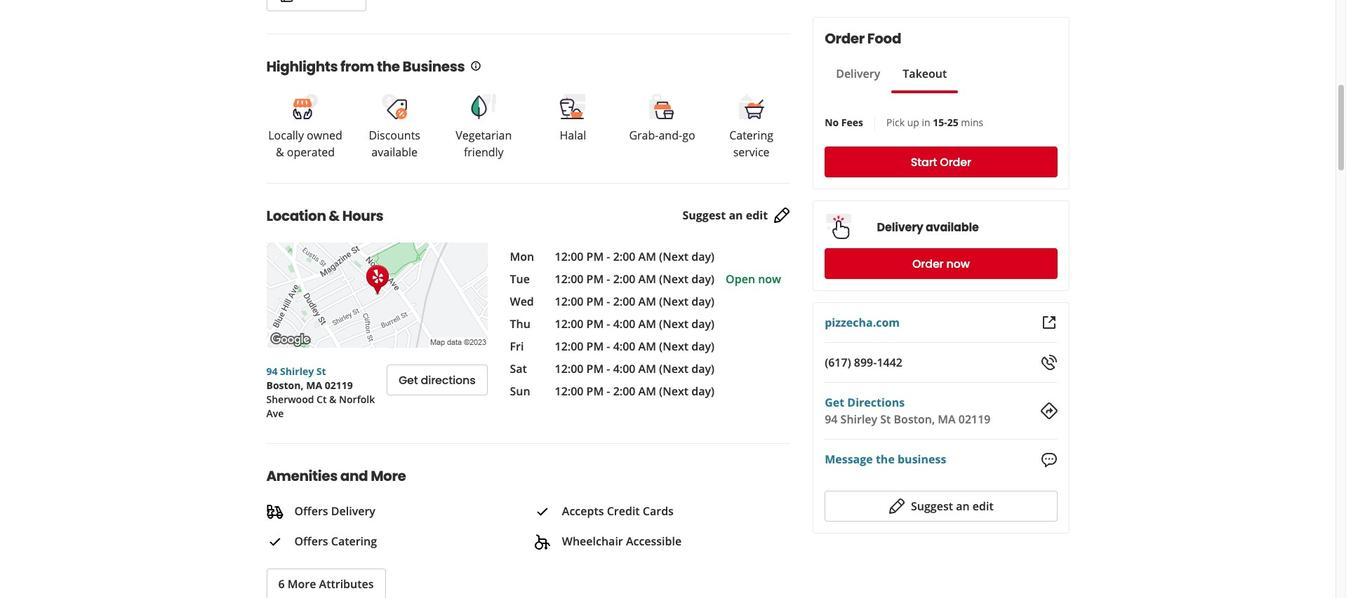 Task type: vqa. For each thing, say whether or not it's contained in the screenshot.
the right 'CA'
no



Task type: locate. For each thing, give the bounding box(es) containing it.
boston, up business
[[894, 412, 935, 427]]

7 pm from the top
[[586, 384, 604, 399]]

0 vertical spatial boston,
[[266, 379, 304, 392]]

mon
[[510, 249, 534, 265]]

1 horizontal spatial get
[[825, 395, 844, 411]]

12:00 for mon
[[555, 249, 584, 265]]

2 vertical spatial 4:00
[[613, 361, 635, 377]]

1 vertical spatial 94
[[825, 412, 838, 427]]

3 - from the top
[[607, 294, 610, 310]]

0 vertical spatial order
[[825, 29, 865, 48]]

grab-and-go
[[629, 128, 695, 143]]

1 horizontal spatial shirley
[[840, 412, 877, 427]]

& inside the locally owned & operated
[[276, 145, 284, 160]]

(next for tue
[[659, 272, 689, 287]]

94 down get directions link at the right of page
[[825, 412, 838, 427]]

shirley down get directions link at the right of page
[[840, 412, 877, 427]]

5 12:00 from the top
[[555, 339, 584, 354]]

7 - from the top
[[607, 384, 610, 399]]

& right ct
[[329, 393, 337, 406]]

1 4:00 from the top
[[613, 317, 635, 332]]

takeout
[[903, 66, 947, 81]]

3 pm from the top
[[586, 294, 604, 310]]

24 pencil v2 image down message the business button
[[888, 498, 905, 515]]

discounts_available image
[[381, 92, 409, 120]]

and
[[340, 467, 368, 486]]

(617) 899-1442
[[825, 355, 903, 371]]

2 pm from the top
[[586, 272, 604, 287]]

12:00 pm - 2:00 am (next day) for wed
[[555, 294, 715, 310]]

1 vertical spatial shirley
[[840, 412, 877, 427]]

1 12:00 from the top
[[555, 249, 584, 265]]

12:00 right the fri
[[555, 339, 584, 354]]

now down delivery available
[[946, 256, 970, 272]]

suggest an edit up open
[[683, 208, 768, 223]]

0 vertical spatial get
[[399, 372, 418, 388]]

2 vertical spatial 12:00 pm - 4:00 am (next day)
[[555, 361, 715, 377]]

the right message
[[876, 452, 895, 468]]

0 vertical spatial suggest an edit
[[683, 208, 768, 223]]

sherwood
[[266, 393, 314, 406]]

3 4:00 from the top
[[613, 361, 635, 377]]

12:00 right the sun
[[555, 384, 584, 399]]

ma
[[306, 379, 322, 392], [938, 412, 956, 427]]

day) for fri
[[691, 339, 715, 354]]

- for wed
[[607, 294, 610, 310]]

start
[[911, 154, 937, 170]]

food
[[867, 29, 901, 48]]

suggest an edit inside "button"
[[911, 499, 994, 514]]

pick up in 15-25 mins
[[886, 116, 983, 129]]

(next for sun
[[659, 384, 689, 399]]

an inside suggest an edit link
[[729, 208, 743, 223]]

2 day) from the top
[[691, 272, 715, 287]]

1 vertical spatial an
[[956, 499, 970, 514]]

2:00
[[613, 249, 635, 265], [613, 272, 635, 287], [613, 294, 635, 310], [613, 384, 635, 399]]

more right 6
[[288, 577, 316, 592]]

delivery for delivery available
[[877, 219, 923, 235]]

0 horizontal spatial 24 pencil v2 image
[[774, 207, 790, 224]]

12:00 pm - 2:00 am (next day) for tue
[[555, 272, 715, 287]]

get inside location & hours element
[[399, 372, 418, 388]]

94 shirley st boston, ma 02119 sherwood ct & norfolk ave
[[266, 365, 375, 420]]

1 (next from the top
[[659, 249, 689, 265]]

delivery up order now
[[877, 219, 923, 235]]

5 (next from the top
[[659, 339, 689, 354]]

now right open
[[758, 272, 781, 287]]

2 vertical spatial &
[[329, 393, 337, 406]]

1 horizontal spatial the
[[876, 452, 895, 468]]

get left directions
[[399, 372, 418, 388]]

directions
[[421, 372, 475, 388]]

am for mon
[[638, 249, 656, 265]]

12:00
[[555, 249, 584, 265], [555, 272, 584, 287], [555, 294, 584, 310], [555, 317, 584, 332], [555, 339, 584, 354], [555, 361, 584, 377], [555, 384, 584, 399]]

0 vertical spatial offers
[[294, 504, 328, 519]]

open
[[726, 272, 755, 287]]

0 vertical spatial 24 pencil v2 image
[[774, 207, 790, 224]]

24 phone v2 image
[[1040, 354, 1057, 371]]

2 offers from the top
[[294, 534, 328, 549]]

3 am from the top
[[638, 294, 656, 310]]

1 horizontal spatial suggest
[[911, 499, 953, 514]]

7 day) from the top
[[691, 384, 715, 399]]

business
[[898, 452, 946, 468]]

& down locally
[[276, 145, 284, 160]]

get inside get directions 94 shirley st boston, ma 02119
[[825, 395, 844, 411]]

1 2:00 from the top
[[613, 249, 635, 265]]

&
[[276, 145, 284, 160], [329, 206, 340, 226], [329, 393, 337, 406]]

5 am from the top
[[638, 339, 656, 354]]

4 12:00 from the top
[[555, 317, 584, 332]]

6 (next from the top
[[659, 361, 689, 377]]

02119 inside 94 shirley st boston, ma 02119 sherwood ct & norfolk ave
[[325, 379, 353, 392]]

0 horizontal spatial available
[[372, 145, 418, 160]]

the inside button
[[876, 452, 895, 468]]

suggest an edit
[[683, 208, 768, 223], [911, 499, 994, 514]]

02119
[[325, 379, 353, 392], [959, 412, 991, 427]]

12:00 pm - 4:00 am (next day) for thu
[[555, 317, 715, 332]]

12:00 pm - 2:00 am (next day) for sun
[[555, 384, 715, 399]]

pm for mon
[[586, 249, 604, 265]]

suggest an edit down business
[[911, 499, 994, 514]]

0 horizontal spatial boston,
[[266, 379, 304, 392]]

available inside discounts available
[[372, 145, 418, 160]]

halal
[[560, 128, 586, 143]]

get directions
[[399, 372, 475, 388]]

3 day) from the top
[[691, 294, 715, 310]]

0 vertical spatial st
[[316, 365, 326, 378]]

1 vertical spatial delivery
[[877, 219, 923, 235]]

94 up sherwood
[[266, 365, 278, 378]]

1 horizontal spatial boston,
[[894, 412, 935, 427]]

1 horizontal spatial edit
[[973, 499, 994, 514]]

6 day) from the top
[[691, 361, 715, 377]]

4:00 for thu
[[613, 317, 635, 332]]

0 horizontal spatial ma
[[306, 379, 322, 392]]

0 horizontal spatial suggest
[[683, 208, 726, 223]]

am for sun
[[638, 384, 656, 399]]

(617)
[[825, 355, 851, 371]]

order right start
[[940, 154, 971, 170]]

tab list
[[825, 65, 958, 93]]

pick
[[886, 116, 905, 129]]

1 vertical spatial boston,
[[894, 412, 935, 427]]

offers right 24 checkmark v2 image
[[294, 534, 328, 549]]

24 message v2 image
[[1040, 452, 1057, 469]]

12:00 pm - 4:00 am (next day) for fri
[[555, 339, 715, 354]]

order for now
[[912, 256, 944, 272]]

1 vertical spatial edit
[[973, 499, 994, 514]]

2 vertical spatial delivery
[[331, 504, 375, 519]]

wheelchair accessible
[[562, 534, 682, 549]]

order left food
[[825, 29, 865, 48]]

1 horizontal spatial 24 pencil v2 image
[[888, 498, 905, 515]]

pizzecha.com
[[825, 315, 900, 331]]

0 vertical spatial 12:00 pm - 4:00 am (next day)
[[555, 317, 715, 332]]

pm for sun
[[586, 384, 604, 399]]

boston, up sherwood
[[266, 379, 304, 392]]

catering
[[729, 128, 773, 143], [331, 534, 377, 549]]

am for wed
[[638, 294, 656, 310]]

24 pencil v2 image inside suggest an edit "button"
[[888, 498, 905, 515]]

(next for thu
[[659, 317, 689, 332]]

0 vertical spatial 02119
[[325, 379, 353, 392]]

94
[[266, 365, 278, 378], [825, 412, 838, 427]]

delivery
[[836, 66, 880, 81], [877, 219, 923, 235], [331, 504, 375, 519]]

(next for fri
[[659, 339, 689, 354]]

st down directions on the bottom of the page
[[880, 412, 891, 427]]

1 vertical spatial available
[[926, 219, 979, 235]]

get directions link
[[387, 365, 487, 396]]

12:00 right sat
[[555, 361, 584, 377]]

2:00 for tue
[[613, 272, 635, 287]]

st up ct
[[316, 365, 326, 378]]

pm for tue
[[586, 272, 604, 287]]

now
[[946, 256, 970, 272], [758, 272, 781, 287]]

2 12:00 from the top
[[555, 272, 584, 287]]

4 12:00 pm - 2:00 am (next day) from the top
[[555, 384, 715, 399]]

message the business
[[825, 452, 946, 468]]

0 horizontal spatial get
[[399, 372, 418, 388]]

6 am from the top
[[638, 361, 656, 377]]

4:00 for sat
[[613, 361, 635, 377]]

0 horizontal spatial more
[[288, 577, 316, 592]]

(next
[[659, 249, 689, 265], [659, 272, 689, 287], [659, 294, 689, 310], [659, 317, 689, 332], [659, 339, 689, 354], [659, 361, 689, 377], [659, 384, 689, 399]]

4:00
[[613, 317, 635, 332], [613, 339, 635, 354], [613, 361, 635, 377]]

24 pencil v2 image
[[774, 207, 790, 224], [888, 498, 905, 515]]

1 vertical spatial catering
[[331, 534, 377, 549]]

12:00 right tue
[[555, 272, 584, 287]]

day) for thu
[[691, 317, 715, 332]]

available
[[372, 145, 418, 160], [926, 219, 979, 235]]

order food
[[825, 29, 901, 48]]

0 horizontal spatial 02119
[[325, 379, 353, 392]]

fees
[[841, 116, 863, 129]]

2 (next from the top
[[659, 272, 689, 287]]

0 vertical spatial shirley
[[280, 365, 314, 378]]

an
[[729, 208, 743, 223], [956, 499, 970, 514]]

1 vertical spatial order
[[940, 154, 971, 170]]

shirley up sherwood
[[280, 365, 314, 378]]

more right and
[[371, 467, 406, 486]]

0 horizontal spatial catering
[[331, 534, 377, 549]]

catering up service
[[729, 128, 773, 143]]

info icon image
[[470, 61, 482, 72], [470, 61, 482, 72]]

st inside get directions 94 shirley st boston, ma 02119
[[880, 412, 891, 427]]

shirley inside get directions 94 shirley st boston, ma 02119
[[840, 412, 877, 427]]

the right the from
[[377, 57, 400, 76]]

2 - from the top
[[607, 272, 610, 287]]

delivery down order food
[[836, 66, 880, 81]]

6 - from the top
[[607, 361, 610, 377]]

0 horizontal spatial st
[[316, 365, 326, 378]]

- for thu
[[607, 317, 610, 332]]

1 pm from the top
[[586, 249, 604, 265]]

offers delivery
[[294, 504, 375, 519]]

0 horizontal spatial the
[[377, 57, 400, 76]]

order
[[825, 29, 865, 48], [940, 154, 971, 170], [912, 256, 944, 272]]

ave
[[266, 407, 284, 420]]

catering down offers delivery
[[331, 534, 377, 549]]

delivery available
[[877, 219, 979, 235]]

3 12:00 pm - 2:00 am (next day) from the top
[[555, 294, 715, 310]]

1 12:00 pm - 2:00 am (next day) from the top
[[555, 249, 715, 265]]

24 order v2 image
[[266, 504, 283, 521]]

4 pm from the top
[[586, 317, 604, 332]]

available down discounts
[[372, 145, 418, 160]]

12:00 for thu
[[555, 317, 584, 332]]

-
[[607, 249, 610, 265], [607, 272, 610, 287], [607, 294, 610, 310], [607, 317, 610, 332], [607, 339, 610, 354], [607, 361, 610, 377], [607, 384, 610, 399]]

offers down the amenities
[[294, 504, 328, 519]]

st
[[316, 365, 326, 378], [880, 412, 891, 427]]

edit
[[746, 208, 768, 223], [973, 499, 994, 514]]

delivery up offers catering
[[331, 504, 375, 519]]

1442
[[877, 355, 903, 371]]

more
[[371, 467, 406, 486], [288, 577, 316, 592]]

pm
[[586, 249, 604, 265], [586, 272, 604, 287], [586, 294, 604, 310], [586, 317, 604, 332], [586, 339, 604, 354], [586, 361, 604, 377], [586, 384, 604, 399]]

1 vertical spatial suggest
[[911, 499, 953, 514]]

4 am from the top
[[638, 317, 656, 332]]

6 pm from the top
[[586, 361, 604, 377]]

now inside "link"
[[946, 256, 970, 272]]

1 horizontal spatial catering
[[729, 128, 773, 143]]

grab_and_go image
[[648, 92, 676, 120]]

12:00 for wed
[[555, 294, 584, 310]]

0 horizontal spatial 94
[[266, 365, 278, 378]]

0 vertical spatial suggest
[[683, 208, 726, 223]]

suggest inside "button"
[[911, 499, 953, 514]]

4 (next from the top
[[659, 317, 689, 332]]

5 day) from the top
[[691, 339, 715, 354]]

4 day) from the top
[[691, 317, 715, 332]]

suggest
[[683, 208, 726, 223], [911, 499, 953, 514]]

open now
[[726, 272, 781, 287]]

get
[[399, 372, 418, 388], [825, 395, 844, 411]]

24 pencil v2 image up open now
[[774, 207, 790, 224]]

pm for wed
[[586, 294, 604, 310]]

12:00 pm - 4:00 am (next day)
[[555, 317, 715, 332], [555, 339, 715, 354], [555, 361, 715, 377]]

delivery inside tab list
[[836, 66, 880, 81]]

now inside location & hours element
[[758, 272, 781, 287]]

available for discounts available
[[372, 145, 418, 160]]

1 vertical spatial offers
[[294, 534, 328, 549]]

1 12:00 pm - 4:00 am (next day) from the top
[[555, 317, 715, 332]]

0 horizontal spatial suggest an edit
[[683, 208, 768, 223]]

3 2:00 from the top
[[613, 294, 635, 310]]

1 horizontal spatial 94
[[825, 412, 838, 427]]

day) for wed
[[691, 294, 715, 310]]

mins
[[961, 116, 983, 129]]

0 vertical spatial available
[[372, 145, 418, 160]]

3 (next from the top
[[659, 294, 689, 310]]

1 horizontal spatial more
[[371, 467, 406, 486]]

ct
[[317, 393, 327, 406]]

1 - from the top
[[607, 249, 610, 265]]

1 vertical spatial get
[[825, 395, 844, 411]]

0 horizontal spatial shirley
[[280, 365, 314, 378]]

2 vertical spatial order
[[912, 256, 944, 272]]

2 4:00 from the top
[[613, 339, 635, 354]]

1 am from the top
[[638, 249, 656, 265]]

3 12:00 pm - 4:00 am (next day) from the top
[[555, 361, 715, 377]]

am for fri
[[638, 339, 656, 354]]

7 (next from the top
[[659, 384, 689, 399]]

order down delivery available
[[912, 256, 944, 272]]

1 vertical spatial 02119
[[959, 412, 991, 427]]

ma up ct
[[306, 379, 322, 392]]

0 horizontal spatial an
[[729, 208, 743, 223]]

1 horizontal spatial now
[[946, 256, 970, 272]]

vegetarian
[[456, 128, 512, 143]]

1 horizontal spatial an
[[956, 499, 970, 514]]

2:00 for sun
[[613, 384, 635, 399]]

12:00 pm - 2:00 am (next day)
[[555, 249, 715, 265], [555, 272, 715, 287], [555, 294, 715, 310], [555, 384, 715, 399]]

delivery inside "amenities and more" element
[[331, 504, 375, 519]]

7 12:00 from the top
[[555, 384, 584, 399]]

1 vertical spatial ma
[[938, 412, 956, 427]]

start order button
[[825, 147, 1057, 178]]

2 12:00 pm - 4:00 am (next day) from the top
[[555, 339, 715, 354]]

1 horizontal spatial suggest an edit
[[911, 499, 994, 514]]

12:00 right thu
[[555, 317, 584, 332]]

pm for fri
[[586, 339, 604, 354]]

94 inside 94 shirley st boston, ma 02119 sherwood ct & norfolk ave
[[266, 365, 278, 378]]

1 offers from the top
[[294, 504, 328, 519]]

2 am from the top
[[638, 272, 656, 287]]

1 horizontal spatial available
[[926, 219, 979, 235]]

6 12:00 from the top
[[555, 361, 584, 377]]

accepts credit cards
[[562, 504, 674, 519]]

& left the hours at the top left of page
[[329, 206, 340, 226]]

0 vertical spatial ma
[[306, 379, 322, 392]]

1 vertical spatial 24 pencil v2 image
[[888, 498, 905, 515]]

order inside "link"
[[912, 256, 944, 272]]

norfolk
[[339, 393, 375, 406]]

0 horizontal spatial edit
[[746, 208, 768, 223]]

12:00 pm - 2:00 am (next day) for mon
[[555, 249, 715, 265]]

1 day) from the top
[[691, 249, 715, 265]]

1 vertical spatial suggest an edit
[[911, 499, 994, 514]]

0 vertical spatial 94
[[266, 365, 278, 378]]

1 horizontal spatial st
[[880, 412, 891, 427]]

suggest an edit link
[[683, 207, 790, 224]]

grab-
[[629, 128, 659, 143]]

4:00 for fri
[[613, 339, 635, 354]]

1 vertical spatial st
[[880, 412, 891, 427]]

3 12:00 from the top
[[555, 294, 584, 310]]

2 12:00 pm - 2:00 am (next day) from the top
[[555, 272, 715, 287]]

12:00 right mon
[[555, 249, 584, 265]]

1 horizontal spatial 02119
[[959, 412, 991, 427]]

12:00 right wed
[[555, 294, 584, 310]]

0 vertical spatial &
[[276, 145, 284, 160]]

0 horizontal spatial now
[[758, 272, 781, 287]]

0 vertical spatial 4:00
[[613, 317, 635, 332]]

get down (617)
[[825, 395, 844, 411]]

available up order now
[[926, 219, 979, 235]]

6 more attributes
[[278, 577, 374, 592]]

4 - from the top
[[607, 317, 610, 332]]

2 2:00 from the top
[[613, 272, 635, 287]]

4 2:00 from the top
[[613, 384, 635, 399]]

5 pm from the top
[[586, 339, 604, 354]]

24 external link v2 image
[[1040, 314, 1057, 331]]

0 vertical spatial edit
[[746, 208, 768, 223]]

1 vertical spatial 12:00 pm - 4:00 am (next day)
[[555, 339, 715, 354]]

accepts
[[562, 504, 604, 519]]

owned
[[307, 128, 342, 143]]

94 inside get directions 94 shirley st boston, ma 02119
[[825, 412, 838, 427]]

5 - from the top
[[607, 339, 610, 354]]

0 vertical spatial an
[[729, 208, 743, 223]]

1 vertical spatial the
[[876, 452, 895, 468]]

0 vertical spatial catering
[[729, 128, 773, 143]]

0 vertical spatial delivery
[[836, 66, 880, 81]]

delivery for delivery
[[836, 66, 880, 81]]

am
[[638, 249, 656, 265], [638, 272, 656, 287], [638, 294, 656, 310], [638, 317, 656, 332], [638, 339, 656, 354], [638, 361, 656, 377], [638, 384, 656, 399]]

24 checkmark v2 image
[[266, 534, 283, 551]]

ma up business
[[938, 412, 956, 427]]

24 wheelchair v2 image
[[534, 534, 551, 551]]

message the business button
[[825, 452, 946, 468]]

catering_service image
[[737, 92, 765, 120]]

7 am from the top
[[638, 384, 656, 399]]

1 vertical spatial more
[[288, 577, 316, 592]]

24 directions v2 image
[[1040, 403, 1057, 420]]

1 vertical spatial 4:00
[[613, 339, 635, 354]]

1 horizontal spatial ma
[[938, 412, 956, 427]]

shirley inside 94 shirley st boston, ma 02119 sherwood ct & norfolk ave
[[280, 365, 314, 378]]

tab list containing delivery
[[825, 65, 958, 93]]



Task type: describe. For each thing, give the bounding box(es) containing it.
message
[[825, 452, 873, 468]]

day) for mon
[[691, 249, 715, 265]]

day) for sun
[[691, 384, 715, 399]]

now for open now
[[758, 272, 781, 287]]

6 more attributes button
[[266, 569, 386, 599]]

get directions 94 shirley st boston, ma 02119
[[825, 395, 991, 427]]

no fees
[[825, 116, 863, 129]]

- for fri
[[607, 339, 610, 354]]

vegetarian_friendly image
[[470, 92, 498, 120]]

map image
[[266, 243, 487, 348]]

wheelchair
[[562, 534, 623, 549]]

(next for mon
[[659, 249, 689, 265]]

12:00 pm - 4:00 am (next day) for sat
[[555, 361, 715, 377]]

st inside 94 shirley st boston, ma 02119 sherwood ct & norfolk ave
[[316, 365, 326, 378]]

fri
[[510, 339, 524, 354]]

amenities
[[266, 467, 338, 486]]

pm for sat
[[586, 361, 604, 377]]

location & hours
[[266, 206, 383, 226]]

catering inside "amenities and more" element
[[331, 534, 377, 549]]

hours
[[342, 206, 383, 226]]

highlights from the business
[[266, 57, 465, 76]]

ma inside get directions 94 shirley st boston, ma 02119
[[938, 412, 956, 427]]

day) for tue
[[691, 272, 715, 287]]

1 vertical spatial &
[[329, 206, 340, 226]]

suggest an edit inside location & hours element
[[683, 208, 768, 223]]

boston, inside 94 shirley st boston, ma 02119 sherwood ct & norfolk ave
[[266, 379, 304, 392]]

offers for offers catering
[[294, 534, 328, 549]]

locally owned & operated
[[268, 128, 342, 160]]

899-
[[854, 355, 877, 371]]

get for get directions 94 shirley st boston, ma 02119
[[825, 395, 844, 411]]

takeout tab panel
[[825, 93, 958, 99]]

available for delivery available
[[926, 219, 979, 235]]

12:00 for fri
[[555, 339, 584, 354]]

vegetarian friendly
[[456, 128, 512, 160]]

catering service
[[729, 128, 773, 160]]

locally
[[268, 128, 304, 143]]

get for get directions
[[399, 372, 418, 388]]

ma inside 94 shirley st boston, ma 02119 sherwood ct & norfolk ave
[[306, 379, 322, 392]]

attributes
[[319, 577, 374, 592]]

12:00 for sun
[[555, 384, 584, 399]]

cards
[[643, 504, 674, 519]]

from
[[340, 57, 374, 76]]

up
[[907, 116, 919, 129]]

sat
[[510, 361, 527, 377]]

and-
[[659, 128, 682, 143]]

start order
[[911, 154, 971, 170]]

25
[[947, 116, 959, 129]]

sun
[[510, 384, 530, 399]]

am for thu
[[638, 317, 656, 332]]

offers for offers delivery
[[294, 504, 328, 519]]

locally_owned_operated image
[[291, 92, 319, 120]]

wed
[[510, 294, 534, 310]]

24 menu v2 image
[[278, 0, 295, 3]]

& inside 94 shirley st boston, ma 02119 sherwood ct & norfolk ave
[[329, 393, 337, 406]]

service
[[733, 145, 770, 160]]

- for tue
[[607, 272, 610, 287]]

02119 inside get directions 94 shirley st boston, ma 02119
[[959, 412, 991, 427]]

12:00 for tue
[[555, 272, 584, 287]]

pm for thu
[[586, 317, 604, 332]]

discounts
[[369, 128, 420, 143]]

now for order now
[[946, 256, 970, 272]]

(next for sat
[[659, 361, 689, 377]]

in
[[922, 116, 930, 129]]

an inside suggest an edit "button"
[[956, 499, 970, 514]]

get directions link
[[825, 395, 905, 411]]

- for sun
[[607, 384, 610, 399]]

highlights
[[266, 57, 338, 76]]

offers catering
[[294, 534, 377, 549]]

friendly
[[464, 145, 504, 160]]

12:00 for sat
[[555, 361, 584, 377]]

more inside dropdown button
[[288, 577, 316, 592]]

suggest an edit button
[[825, 491, 1057, 522]]

location & hours element
[[244, 183, 815, 421]]

location
[[266, 206, 326, 226]]

halal image
[[559, 92, 587, 120]]

amenities and more
[[266, 467, 406, 486]]

order now link
[[825, 248, 1057, 279]]

am for sat
[[638, 361, 656, 377]]

pizzecha.com link
[[825, 315, 900, 331]]

(next for wed
[[659, 294, 689, 310]]

credit
[[607, 504, 640, 519]]

2:00 for wed
[[613, 294, 635, 310]]

am for tue
[[638, 272, 656, 287]]

order inside button
[[940, 154, 971, 170]]

tue
[[510, 272, 530, 287]]

edit inside location & hours element
[[746, 208, 768, 223]]

0 vertical spatial the
[[377, 57, 400, 76]]

2:00 for mon
[[613, 249, 635, 265]]

discounts available
[[369, 128, 420, 160]]

- for sat
[[607, 361, 610, 377]]

0 vertical spatial more
[[371, 467, 406, 486]]

amenities and more element
[[244, 444, 802, 599]]

accessible
[[626, 534, 682, 549]]

order for food
[[825, 29, 865, 48]]

24 checkmark v2 image
[[534, 504, 551, 521]]

thu
[[510, 317, 530, 332]]

edit inside "button"
[[973, 499, 994, 514]]

suggest inside location & hours element
[[683, 208, 726, 223]]

day) for sat
[[691, 361, 715, 377]]

no
[[825, 116, 839, 129]]

directions
[[847, 395, 905, 411]]

boston, inside get directions 94 shirley st boston, ma 02119
[[894, 412, 935, 427]]

15-
[[933, 116, 947, 129]]

94 shirley st link
[[266, 365, 326, 378]]

order now
[[912, 256, 970, 272]]

go
[[682, 128, 695, 143]]

- for mon
[[607, 249, 610, 265]]

6
[[278, 577, 285, 592]]

operated
[[287, 145, 335, 160]]

business
[[403, 57, 465, 76]]



